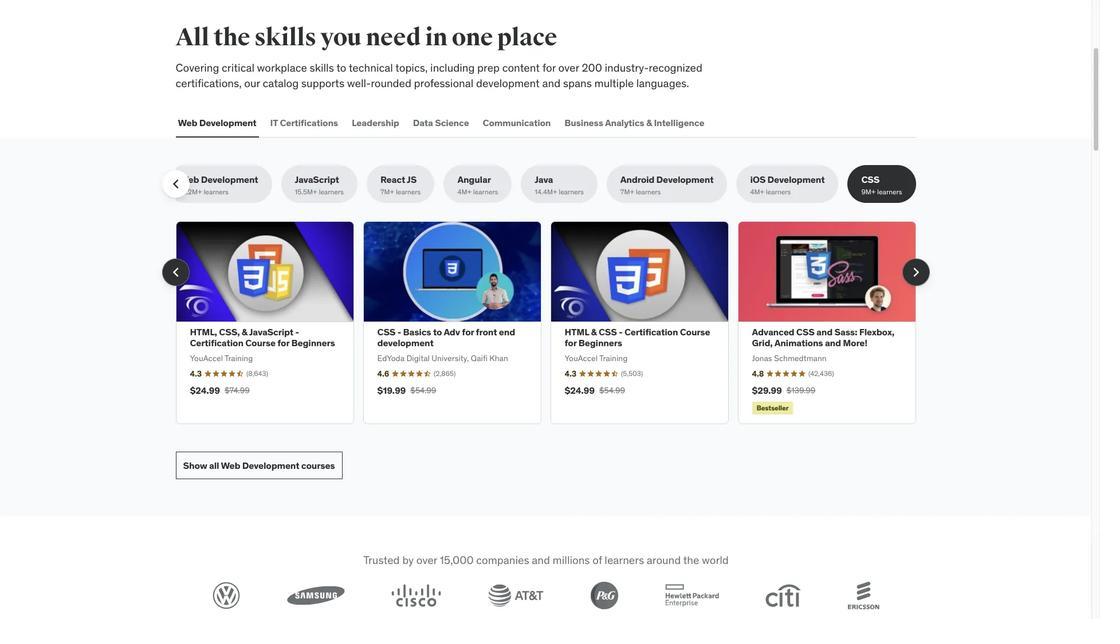 Task type: describe. For each thing, give the bounding box(es) containing it.
web development
[[178, 117, 257, 128]]

content
[[503, 61, 540, 75]]

development left courses
[[242, 460, 300, 471]]

learners inside angular 4m+ learners
[[473, 188, 498, 196]]

- inside html, css, & javascript - certification course for beginners
[[296, 326, 299, 338]]

ericsson logo image
[[848, 582, 880, 609]]

topic filters element
[[162, 165, 917, 203]]

data science button
[[411, 109, 472, 137]]

show all web development courses
[[183, 460, 335, 471]]

supports
[[301, 76, 345, 90]]

all
[[176, 23, 209, 52]]

beginners inside html & css - certification course for beginners
[[579, 337, 623, 349]]

previous image for topic filters element in the top of the page
[[167, 175, 185, 193]]

web development 12.2m+ learners
[[180, 174, 258, 196]]

over inside covering critical workplace skills to technical topics, including prep content for over 200 industry-recognized certifications, our catalog supports well-rounded professional development and spans multiple languages.
[[559, 61, 580, 75]]

att&t logo image
[[488, 584, 544, 607]]

4m+ inside the ios development 4m+ learners
[[751, 188, 765, 196]]

learners inside java 14.4m+ learners
[[559, 188, 584, 196]]

well-
[[347, 76, 371, 90]]

and left more!
[[826, 337, 842, 349]]

communication button
[[481, 109, 553, 137]]

grid,
[[752, 337, 773, 349]]

multiple
[[595, 76, 634, 90]]

& for intelligence
[[647, 117, 652, 128]]

angular 4m+ learners
[[458, 174, 498, 196]]

previous image for 'carousel' element
[[167, 263, 185, 281]]

data science
[[413, 117, 469, 128]]

development inside covering critical workplace skills to technical topics, including prep content for over 200 industry-recognized certifications, our catalog supports well-rounded professional development and spans multiple languages.
[[476, 76, 540, 90]]

industry-
[[605, 61, 649, 75]]

learners inside android development 7m+ learners
[[636, 188, 661, 196]]

languages.
[[637, 76, 690, 90]]

and left 'millions'
[[532, 553, 550, 567]]

html & css - certification course for beginners link
[[565, 326, 711, 349]]

15,000
[[440, 553, 474, 567]]

by
[[402, 553, 414, 567]]

ios
[[751, 174, 766, 185]]

css 9m+ learners
[[862, 174, 903, 196]]

javascript inside html, css, & javascript - certification course for beginners
[[249, 326, 294, 338]]

- inside html & css - certification course for beginners
[[619, 326, 623, 338]]

for inside covering critical workplace skills to technical topics, including prep content for over 200 industry-recognized certifications, our catalog supports well-rounded professional development and spans multiple languages.
[[543, 61, 556, 75]]

you
[[321, 23, 362, 52]]

learners inside css 9m+ learners
[[878, 188, 903, 196]]

show all web development courses link
[[176, 452, 343, 479]]

data
[[413, 117, 433, 128]]

1 vertical spatial over
[[416, 553, 437, 567]]

1 horizontal spatial the
[[683, 553, 699, 567]]

web for web development
[[178, 117, 197, 128]]

learners inside web development 12.2m+ learners
[[204, 188, 229, 196]]

all
[[209, 460, 219, 471]]

beginners inside html, css, & javascript - certification course for beginners
[[292, 337, 335, 349]]

communication
[[483, 117, 551, 128]]

0 horizontal spatial the
[[214, 23, 250, 52]]

js
[[407, 174, 417, 185]]

one
[[452, 23, 493, 52]]

advanced css and sass: flexbox, grid, animations and more!
[[752, 326, 895, 349]]

of
[[593, 553, 602, 567]]

end
[[499, 326, 516, 338]]

java
[[535, 174, 553, 185]]

science
[[435, 117, 469, 128]]

html
[[565, 326, 589, 338]]

flexbox,
[[860, 326, 895, 338]]

web development button
[[176, 109, 259, 137]]

around
[[647, 553, 681, 567]]

development inside css - basics to adv for front end development
[[378, 337, 434, 349]]

css inside css 9m+ learners
[[862, 174, 880, 185]]

front
[[476, 326, 497, 338]]

course inside html & css - certification course for beginners
[[680, 326, 711, 338]]

certifications
[[280, 117, 338, 128]]

react js 7m+ learners
[[381, 174, 421, 196]]

technical
[[349, 61, 393, 75]]

css,
[[219, 326, 240, 338]]

& inside html & css - certification course for beginners
[[591, 326, 597, 338]]

prep
[[478, 61, 500, 75]]

to inside css - basics to adv for front end development
[[433, 326, 442, 338]]

all the skills you need in one place
[[176, 23, 557, 52]]

css - basics to adv for front end development link
[[378, 326, 516, 349]]

covering critical workplace skills to technical topics, including prep content for over 200 industry-recognized certifications, our catalog supports well-rounded professional development and spans multiple languages.
[[176, 61, 703, 90]]

ios development 4m+ learners
[[751, 174, 825, 196]]

development for ios development 4m+ learners
[[768, 174, 825, 185]]

need
[[366, 23, 421, 52]]

critical
[[222, 61, 255, 75]]

trusted by over 15,000 companies and millions of learners around the world
[[363, 553, 729, 567]]

it certifications button
[[268, 109, 341, 137]]

certification inside html & css - certification course for beginners
[[625, 326, 678, 338]]

business
[[565, 117, 604, 128]]

our
[[244, 76, 260, 90]]

show
[[183, 460, 207, 471]]

learners inside the ios development 4m+ learners
[[766, 188, 791, 196]]

intelligence
[[654, 117, 705, 128]]

cisco logo image
[[392, 584, 441, 607]]

7m+ for react js
[[381, 188, 394, 196]]

companies
[[476, 553, 529, 567]]

css - basics to adv for front end development
[[378, 326, 516, 349]]

- inside css - basics to adv for front end development
[[398, 326, 401, 338]]

development for android development 7m+ learners
[[657, 174, 714, 185]]

for inside html, css, & javascript - certification course for beginners
[[278, 337, 290, 349]]

spans
[[563, 76, 592, 90]]

for inside html & css - certification course for beginners
[[565, 337, 577, 349]]

css inside advanced css and sass: flexbox, grid, animations and more!
[[797, 326, 815, 338]]

react
[[381, 174, 405, 185]]

& for javascript
[[242, 326, 248, 338]]

next image
[[907, 263, 926, 281]]

0 vertical spatial skills
[[254, 23, 316, 52]]



Task type: vqa. For each thing, say whether or not it's contained in the screenshot.


Task type: locate. For each thing, give the bounding box(es) containing it.
skills up 'workplace'
[[254, 23, 316, 52]]

javascript inside javascript 15.5m+ learners
[[295, 174, 339, 185]]

css left basics
[[378, 326, 396, 338]]

html, css, & javascript - certification course for beginners
[[190, 326, 335, 349]]

4m+ inside angular 4m+ learners
[[458, 188, 472, 196]]

more!
[[844, 337, 868, 349]]

skills inside covering critical workplace skills to technical topics, including prep content for over 200 industry-recognized certifications, our catalog supports well-rounded professional development and spans multiple languages.
[[310, 61, 334, 75]]

development up 12.2m+
[[201, 174, 258, 185]]

html, css, & javascript - certification course for beginners link
[[190, 326, 335, 349]]

0 vertical spatial to
[[337, 61, 347, 75]]

0 horizontal spatial &
[[242, 326, 248, 338]]

basics
[[403, 326, 431, 338]]

0 horizontal spatial development
[[378, 337, 434, 349]]

7m+ for android development
[[621, 188, 635, 196]]

web inside web development 12.2m+ learners
[[180, 174, 199, 185]]

it certifications
[[270, 117, 338, 128]]

1 7m+ from the left
[[381, 188, 394, 196]]

analytics
[[605, 117, 645, 128]]

the up critical
[[214, 23, 250, 52]]

javascript up "15.5m+"
[[295, 174, 339, 185]]

citi logo image
[[766, 584, 801, 607]]

for inside css - basics to adv for front end development
[[462, 326, 474, 338]]

to
[[337, 61, 347, 75], [433, 326, 442, 338]]

to inside covering critical workplace skills to technical topics, including prep content for over 200 industry-recognized certifications, our catalog supports well-rounded professional development and spans multiple languages.
[[337, 61, 347, 75]]

business analytics & intelligence
[[565, 117, 705, 128]]

7m+ inside 'react js 7m+ learners'
[[381, 188, 394, 196]]

learners
[[204, 188, 229, 196], [319, 188, 344, 196], [396, 188, 421, 196], [473, 188, 498, 196], [559, 188, 584, 196], [636, 188, 661, 196], [766, 188, 791, 196], [878, 188, 903, 196], [605, 553, 644, 567]]

millions
[[553, 553, 590, 567]]

css right advanced
[[797, 326, 815, 338]]

development inside the ios development 4m+ learners
[[768, 174, 825, 185]]

2 7m+ from the left
[[621, 188, 635, 196]]

1 horizontal spatial course
[[680, 326, 711, 338]]

1 vertical spatial development
[[378, 337, 434, 349]]

development
[[199, 117, 257, 128], [201, 174, 258, 185], [657, 174, 714, 185], [768, 174, 825, 185], [242, 460, 300, 471]]

animations
[[775, 337, 824, 349]]

4m+ down "ios"
[[751, 188, 765, 196]]

the
[[214, 23, 250, 52], [683, 553, 699, 567]]

sass:
[[835, 326, 858, 338]]

html,
[[190, 326, 217, 338]]

recognized
[[649, 61, 703, 75]]

place
[[498, 23, 557, 52]]

professional
[[414, 76, 474, 90]]

web down certifications,
[[178, 117, 197, 128]]

0 horizontal spatial beginners
[[292, 337, 335, 349]]

7m+ down react
[[381, 188, 394, 196]]

0 horizontal spatial 7m+
[[381, 188, 394, 196]]

android development 7m+ learners
[[621, 174, 714, 196]]

1 4m+ from the left
[[458, 188, 472, 196]]

development inside android development 7m+ learners
[[657, 174, 714, 185]]

2 beginners from the left
[[579, 337, 623, 349]]

angular
[[458, 174, 491, 185]]

development for web development 12.2m+ learners
[[201, 174, 258, 185]]

leadership
[[352, 117, 399, 128]]

rounded
[[371, 76, 412, 90]]

java 14.4m+ learners
[[535, 174, 584, 196]]

1 horizontal spatial -
[[398, 326, 401, 338]]

7m+ inside android development 7m+ learners
[[621, 188, 635, 196]]

procter & gamble logo image
[[591, 582, 618, 609]]

advanced css and sass: flexbox, grid, animations and more! link
[[752, 326, 895, 349]]

1 previous image from the top
[[167, 175, 185, 193]]

and
[[543, 76, 561, 90], [817, 326, 833, 338], [826, 337, 842, 349], [532, 553, 550, 567]]

the left world
[[683, 553, 699, 567]]

1 horizontal spatial certification
[[625, 326, 678, 338]]

0 horizontal spatial -
[[296, 326, 299, 338]]

1 horizontal spatial &
[[591, 326, 597, 338]]

0 horizontal spatial javascript
[[249, 326, 294, 338]]

javascript right css,
[[249, 326, 294, 338]]

hewlett packard enterprise logo image
[[665, 584, 719, 607]]

2 vertical spatial web
[[221, 460, 240, 471]]

android
[[621, 174, 655, 185]]

volkswagen logo image
[[212, 582, 240, 609]]

development down certifications,
[[199, 117, 257, 128]]

1 horizontal spatial 4m+
[[751, 188, 765, 196]]

7m+
[[381, 188, 394, 196], [621, 188, 635, 196]]

advanced
[[752, 326, 795, 338]]

& right analytics
[[647, 117, 652, 128]]

0 vertical spatial previous image
[[167, 175, 185, 193]]

catalog
[[263, 76, 299, 90]]

over
[[559, 61, 580, 75], [416, 553, 437, 567]]

2 - from the left
[[398, 326, 401, 338]]

certification inside html, css, & javascript - certification course for beginners
[[190, 337, 244, 349]]

to up supports
[[337, 61, 347, 75]]

15.5m+
[[295, 188, 317, 196]]

14.4m+
[[535, 188, 558, 196]]

0 vertical spatial javascript
[[295, 174, 339, 185]]

development right "ios"
[[768, 174, 825, 185]]

covering
[[176, 61, 219, 75]]

development left adv
[[378, 337, 434, 349]]

course inside html, css, & javascript - certification course for beginners
[[246, 337, 276, 349]]

0 horizontal spatial course
[[246, 337, 276, 349]]

and inside covering critical workplace skills to technical topics, including prep content for over 200 industry-recognized certifications, our catalog supports well-rounded professional development and spans multiple languages.
[[543, 76, 561, 90]]

learners inside javascript 15.5m+ learners
[[319, 188, 344, 196]]

1 beginners from the left
[[292, 337, 335, 349]]

previous image inside topic filters element
[[167, 175, 185, 193]]

2 horizontal spatial -
[[619, 326, 623, 338]]

4m+ down angular
[[458, 188, 472, 196]]

development inside button
[[199, 117, 257, 128]]

course
[[680, 326, 711, 338], [246, 337, 276, 349]]

previous image
[[167, 175, 185, 193], [167, 263, 185, 281]]

css up 9m+
[[862, 174, 880, 185]]

development
[[476, 76, 540, 90], [378, 337, 434, 349]]

development down content
[[476, 76, 540, 90]]

0 horizontal spatial to
[[337, 61, 347, 75]]

css right 'html' at the right of the page
[[599, 326, 617, 338]]

world
[[702, 553, 729, 567]]

for
[[543, 61, 556, 75], [462, 326, 474, 338], [278, 337, 290, 349], [565, 337, 577, 349]]

3 - from the left
[[619, 326, 623, 338]]

business analytics & intelligence button
[[563, 109, 707, 137]]

1 vertical spatial to
[[433, 326, 442, 338]]

and left spans
[[543, 76, 561, 90]]

1 horizontal spatial 7m+
[[621, 188, 635, 196]]

development right android
[[657, 174, 714, 185]]

& right 'html' at the right of the page
[[591, 326, 597, 338]]

0 vertical spatial web
[[178, 117, 197, 128]]

web for web development 12.2m+ learners
[[180, 174, 199, 185]]

2 horizontal spatial &
[[647, 117, 652, 128]]

over right the by
[[416, 553, 437, 567]]

workplace
[[257, 61, 307, 75]]

1 vertical spatial javascript
[[249, 326, 294, 338]]

1 horizontal spatial development
[[476, 76, 540, 90]]

css inside css - basics to adv for front end development
[[378, 326, 396, 338]]

& inside html, css, & javascript - certification course for beginners
[[242, 326, 248, 338]]

html & css - certification course for beginners
[[565, 326, 711, 349]]

7m+ down android
[[621, 188, 635, 196]]

1 vertical spatial previous image
[[167, 263, 185, 281]]

web up 12.2m+
[[180, 174, 199, 185]]

learners inside 'react js 7m+ learners'
[[396, 188, 421, 196]]

beginners
[[292, 337, 335, 349], [579, 337, 623, 349]]

1 vertical spatial web
[[180, 174, 199, 185]]

0 vertical spatial development
[[476, 76, 540, 90]]

1 horizontal spatial beginners
[[579, 337, 623, 349]]

2 4m+ from the left
[[751, 188, 765, 196]]

0 horizontal spatial 4m+
[[458, 188, 472, 196]]

9m+
[[862, 188, 876, 196]]

in
[[425, 23, 448, 52]]

1 horizontal spatial over
[[559, 61, 580, 75]]

css inside html & css - certification course for beginners
[[599, 326, 617, 338]]

1 - from the left
[[296, 326, 299, 338]]

0 vertical spatial over
[[559, 61, 580, 75]]

development for web development
[[199, 117, 257, 128]]

skills up supports
[[310, 61, 334, 75]]

including
[[431, 61, 475, 75]]

samsung logo image
[[287, 586, 345, 605]]

carousel element
[[162, 221, 930, 424]]

development inside web development 12.2m+ learners
[[201, 174, 258, 185]]

1 vertical spatial the
[[683, 553, 699, 567]]

-
[[296, 326, 299, 338], [398, 326, 401, 338], [619, 326, 623, 338]]

certification
[[625, 326, 678, 338], [190, 337, 244, 349]]

it
[[270, 117, 278, 128]]

over up spans
[[559, 61, 580, 75]]

1 horizontal spatial javascript
[[295, 174, 339, 185]]

javascript
[[295, 174, 339, 185], [249, 326, 294, 338]]

1 vertical spatial skills
[[310, 61, 334, 75]]

12.2m+
[[180, 188, 202, 196]]

web right all
[[221, 460, 240, 471]]

1 horizontal spatial to
[[433, 326, 442, 338]]

4m+
[[458, 188, 472, 196], [751, 188, 765, 196]]

css
[[862, 174, 880, 185], [378, 326, 396, 338], [599, 326, 617, 338], [797, 326, 815, 338]]

0 horizontal spatial certification
[[190, 337, 244, 349]]

200
[[582, 61, 603, 75]]

2 previous image from the top
[[167, 263, 185, 281]]

& inside business analytics & intelligence button
[[647, 117, 652, 128]]

courses
[[301, 460, 335, 471]]

adv
[[444, 326, 460, 338]]

web inside button
[[178, 117, 197, 128]]

leadership button
[[350, 109, 402, 137]]

and left sass: on the bottom of page
[[817, 326, 833, 338]]

certifications,
[[176, 76, 242, 90]]

0 vertical spatial the
[[214, 23, 250, 52]]

javascript 15.5m+ learners
[[295, 174, 344, 196]]

web
[[178, 117, 197, 128], [180, 174, 199, 185], [221, 460, 240, 471]]

0 horizontal spatial over
[[416, 553, 437, 567]]

& right css,
[[242, 326, 248, 338]]

trusted
[[363, 553, 400, 567]]

topics,
[[396, 61, 428, 75]]

skills
[[254, 23, 316, 52], [310, 61, 334, 75]]

to left adv
[[433, 326, 442, 338]]



